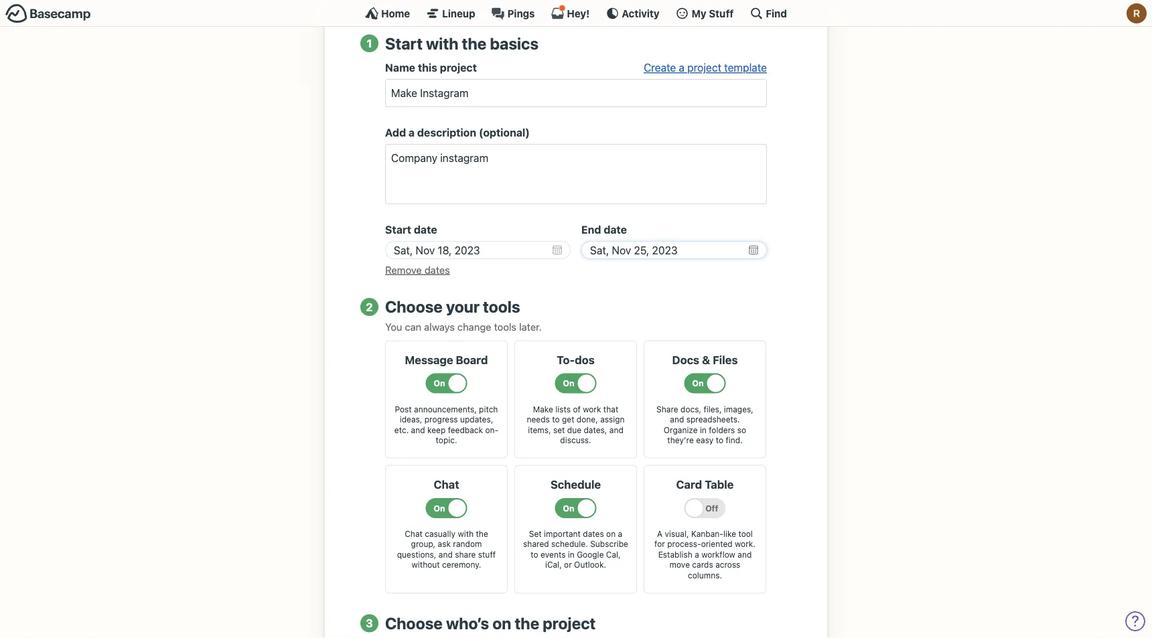 Task type: vqa. For each thing, say whether or not it's contained in the screenshot.


Task type: describe. For each thing, give the bounding box(es) containing it.
post announcements, pitch ideas, progress updates, etc. and keep feedback on- topic.
[[395, 405, 499, 445]]

description
[[417, 126, 476, 139]]

share
[[455, 550, 476, 560]]

announcements,
[[414, 405, 477, 414]]

find button
[[750, 7, 787, 20]]

docs
[[672, 353, 700, 366]]

and inside the make lists of work that needs to get done, assign items, set due dates, and discuss.
[[610, 425, 624, 435]]

to inside the set important dates on a shared schedule. subscribe to events in google cal, ical, or outlook.
[[531, 550, 538, 560]]

due
[[567, 425, 582, 435]]

Name this project text field
[[385, 79, 767, 107]]

hey!
[[567, 7, 590, 19]]

start date
[[385, 224, 437, 236]]

pings button
[[492, 7, 535, 20]]

project for a
[[688, 61, 722, 74]]

visual,
[[665, 529, 689, 539]]

set
[[529, 529, 542, 539]]

or
[[564, 561, 572, 570]]

chat for chat
[[434, 478, 459, 491]]

without
[[412, 561, 440, 570]]

Add a description (optional) text field
[[385, 144, 767, 204]]

etc.
[[395, 425, 409, 435]]

activity
[[622, 7, 660, 19]]

this
[[418, 61, 437, 74]]

cal,
[[606, 550, 621, 560]]

to-
[[557, 353, 575, 366]]

to-dos
[[557, 353, 595, 366]]

across
[[716, 561, 741, 570]]

pitch
[[479, 405, 498, 414]]

items,
[[528, 425, 551, 435]]

board
[[456, 353, 488, 366]]

schedule.
[[551, 540, 588, 549]]

with inside chat casually with the group, ask random questions, and share stuff without ceremony.
[[458, 529, 474, 539]]

your
[[446, 297, 480, 316]]

ceremony.
[[442, 561, 481, 570]]

create a project template link
[[644, 61, 767, 74]]

home
[[381, 7, 410, 19]]

find
[[766, 7, 787, 19]]

and inside a visual, kanban-like tool for process-oriented work. establish a workflow and move cards across columns.
[[738, 550, 752, 560]]

message board
[[405, 353, 488, 366]]

change
[[458, 321, 491, 333]]

tool
[[739, 529, 753, 539]]

ideas,
[[400, 415, 422, 424]]

you can always change tools later.
[[385, 321, 542, 333]]

to inside the make lists of work that needs to get done, assign items, set due dates, and discuss.
[[552, 415, 560, 424]]

kanban-
[[691, 529, 724, 539]]

project for this
[[440, 61, 477, 74]]

so
[[738, 425, 746, 435]]

a right create
[[679, 61, 685, 74]]

0 vertical spatial tools
[[483, 297, 520, 316]]

a visual, kanban-like tool for process-oriented work. establish a workflow and move cards across columns.
[[655, 529, 756, 580]]

remove dates
[[385, 264, 450, 276]]

choose for choose who's on the project
[[385, 614, 443, 633]]

the for with
[[476, 529, 488, 539]]

on-
[[485, 425, 499, 435]]

events
[[541, 550, 566, 560]]

main element
[[0, 0, 1152, 27]]

the for on
[[515, 614, 540, 633]]

move
[[670, 561, 690, 570]]

1 vertical spatial tools
[[494, 321, 517, 333]]

keep
[[427, 425, 446, 435]]

schedule
[[551, 478, 601, 491]]

needs
[[527, 415, 550, 424]]

process-
[[667, 540, 701, 549]]

progress
[[425, 415, 458, 424]]

a inside the set important dates on a shared schedule. subscribe to events in google cal, ical, or outlook.
[[618, 529, 623, 539]]

lineup link
[[426, 7, 475, 20]]

discuss.
[[560, 436, 591, 445]]

remove
[[385, 264, 422, 276]]

easy
[[696, 436, 714, 445]]

(optional)
[[479, 126, 530, 139]]

share docs, files, images, and spreadsheets. organize in folders so they're easy to find.
[[657, 405, 754, 445]]

and inside share docs, files, images, and spreadsheets. organize in folders so they're easy to find.
[[670, 415, 684, 424]]

google
[[577, 550, 604, 560]]

home link
[[365, 7, 410, 20]]

subscribe
[[590, 540, 628, 549]]

choose who's on the project
[[385, 614, 596, 633]]

1
[[367, 37, 372, 50]]

ask
[[438, 540, 451, 549]]

and inside chat casually with the group, ask random questions, and share stuff without ceremony.
[[439, 550, 453, 560]]

establish
[[658, 550, 693, 560]]

files
[[713, 353, 738, 366]]

done,
[[577, 415, 598, 424]]

card
[[676, 478, 702, 491]]



Task type: locate. For each thing, give the bounding box(es) containing it.
2 vertical spatial the
[[515, 614, 540, 633]]

the inside chat casually with the group, ask random questions, and share stuff without ceremony.
[[476, 529, 488, 539]]

template
[[724, 61, 767, 74]]

to down shared
[[531, 550, 538, 560]]

1 date from the left
[[414, 224, 437, 236]]

the down lineup
[[462, 34, 487, 53]]

2 vertical spatial to
[[531, 550, 538, 560]]

chat up group,
[[405, 529, 423, 539]]

dates inside the set important dates on a shared schedule. subscribe to events in google cal, ical, or outlook.
[[583, 529, 604, 539]]

1 horizontal spatial choose date… field
[[582, 241, 767, 259]]

and down assign
[[610, 425, 624, 435]]

updates,
[[460, 415, 493, 424]]

topic.
[[436, 436, 457, 445]]

1 vertical spatial the
[[476, 529, 488, 539]]

casually
[[425, 529, 456, 539]]

for
[[655, 540, 665, 549]]

set important dates on a shared schedule. subscribe to events in google cal, ical, or outlook.
[[523, 529, 628, 570]]

dates up subscribe
[[583, 529, 604, 539]]

docs & files
[[672, 353, 738, 366]]

date right end at the right
[[604, 224, 627, 236]]

start up name
[[385, 34, 423, 53]]

switch accounts image
[[5, 3, 91, 24]]

and up organize
[[670, 415, 684, 424]]

2 date from the left
[[604, 224, 627, 236]]

later.
[[519, 321, 542, 333]]

oriented
[[701, 540, 733, 549]]

date for start date
[[414, 224, 437, 236]]

work
[[583, 405, 601, 414]]

make
[[533, 405, 553, 414]]

dos
[[575, 353, 595, 366]]

the right who's
[[515, 614, 540, 633]]

0 horizontal spatial on
[[493, 614, 511, 633]]

who's
[[446, 614, 489, 633]]

and down ask
[[439, 550, 453, 560]]

1 vertical spatial choose
[[385, 614, 443, 633]]

1 vertical spatial start
[[385, 224, 411, 236]]

activity link
[[606, 7, 660, 20]]

0 vertical spatial in
[[700, 425, 707, 435]]

1 vertical spatial with
[[458, 529, 474, 539]]

tools up change
[[483, 297, 520, 316]]

dates,
[[584, 425, 607, 435]]

a right add
[[409, 126, 415, 139]]

ruby image
[[1127, 3, 1147, 23]]

cards
[[692, 561, 713, 570]]

always
[[424, 321, 455, 333]]

in
[[700, 425, 707, 435], [568, 550, 575, 560]]

and down the ideas,
[[411, 425, 425, 435]]

date
[[414, 224, 437, 236], [604, 224, 627, 236]]

in down schedule.
[[568, 550, 575, 560]]

2 horizontal spatial to
[[716, 436, 724, 445]]

my stuff
[[692, 7, 734, 19]]

assign
[[600, 415, 625, 424]]

important
[[544, 529, 581, 539]]

and inside post announcements, pitch ideas, progress updates, etc. and keep feedback on- topic.
[[411, 425, 425, 435]]

and
[[670, 415, 684, 424], [411, 425, 425, 435], [610, 425, 624, 435], [439, 550, 453, 560], [738, 550, 752, 560]]

shared
[[523, 540, 549, 549]]

1 vertical spatial on
[[493, 614, 511, 633]]

get
[[562, 415, 575, 424]]

post
[[395, 405, 412, 414]]

my
[[692, 7, 707, 19]]

1 vertical spatial in
[[568, 550, 575, 560]]

start up remove
[[385, 224, 411, 236]]

with
[[426, 34, 459, 53], [458, 529, 474, 539]]

chat inside chat casually with the group, ask random questions, and share stuff without ceremony.
[[405, 529, 423, 539]]

chat down topic.
[[434, 478, 459, 491]]

workflow
[[702, 550, 736, 560]]

with up random at left bottom
[[458, 529, 474, 539]]

can
[[405, 321, 422, 333]]

2
[[366, 300, 373, 313]]

project left template
[[688, 61, 722, 74]]

1 vertical spatial chat
[[405, 529, 423, 539]]

0 horizontal spatial date
[[414, 224, 437, 236]]

in inside share docs, files, images, and spreadsheets. organize in folders so they're easy to find.
[[700, 425, 707, 435]]

to
[[552, 415, 560, 424], [716, 436, 724, 445], [531, 550, 538, 560]]

0 horizontal spatial choose date… field
[[385, 241, 571, 259]]

start
[[385, 34, 423, 53], [385, 224, 411, 236]]

to up set
[[552, 415, 560, 424]]

docs,
[[681, 405, 702, 414]]

lineup
[[442, 7, 475, 19]]

that
[[604, 405, 619, 414]]

spreadsheets.
[[687, 415, 740, 424]]

1 horizontal spatial in
[[700, 425, 707, 435]]

a inside a visual, kanban-like tool for process-oriented work. establish a workflow and move cards across columns.
[[695, 550, 699, 560]]

stuff
[[478, 550, 496, 560]]

hey! button
[[551, 5, 590, 20]]

of
[[573, 405, 581, 414]]

choose right 3
[[385, 614, 443, 633]]

0 horizontal spatial project
[[440, 61, 477, 74]]

set
[[553, 425, 565, 435]]

1 vertical spatial to
[[716, 436, 724, 445]]

0 vertical spatial dates
[[425, 264, 450, 276]]

project down start with the basics
[[440, 61, 477, 74]]

on up subscribe
[[606, 529, 616, 539]]

0 vertical spatial to
[[552, 415, 560, 424]]

a
[[679, 61, 685, 74], [409, 126, 415, 139], [618, 529, 623, 539], [695, 550, 699, 560]]

find.
[[726, 436, 743, 445]]

2 choose date… field from the left
[[582, 241, 767, 259]]

choose for choose your tools
[[385, 297, 443, 316]]

you
[[385, 321, 402, 333]]

dates right remove
[[425, 264, 450, 276]]

1 choose date… field from the left
[[385, 241, 571, 259]]

card table
[[676, 478, 734, 491]]

ical,
[[545, 561, 562, 570]]

my stuff button
[[676, 7, 734, 20]]

outlook.
[[574, 561, 606, 570]]

0 vertical spatial on
[[606, 529, 616, 539]]

organize
[[664, 425, 698, 435]]

0 vertical spatial choose
[[385, 297, 443, 316]]

date up remove dates
[[414, 224, 437, 236]]

basics
[[490, 34, 539, 53]]

lists
[[556, 405, 571, 414]]

1 horizontal spatial chat
[[434, 478, 459, 491]]

1 horizontal spatial project
[[543, 614, 596, 633]]

0 horizontal spatial dates
[[425, 264, 450, 276]]

2 choose from the top
[[385, 614, 443, 633]]

they're
[[668, 436, 694, 445]]

Choose date… field
[[385, 241, 571, 259], [582, 241, 767, 259]]

to down folders
[[716, 436, 724, 445]]

1 horizontal spatial date
[[604, 224, 627, 236]]

choose date… field for start date
[[385, 241, 571, 259]]

3
[[366, 617, 373, 630]]

and down work.
[[738, 550, 752, 560]]

in up easy
[[700, 425, 707, 435]]

on
[[606, 529, 616, 539], [493, 614, 511, 633]]

chat for chat casually with the group, ask random questions, and share stuff without ceremony.
[[405, 529, 423, 539]]

the up random at left bottom
[[476, 529, 488, 539]]

to inside share docs, files, images, and spreadsheets. organize in folders so they're easy to find.
[[716, 436, 724, 445]]

images,
[[724, 405, 754, 414]]

pings
[[508, 7, 535, 19]]

a up cards at the right bottom of the page
[[695, 550, 699, 560]]

1 choose from the top
[[385, 297, 443, 316]]

like
[[724, 529, 736, 539]]

start for start with the basics
[[385, 34, 423, 53]]

1 horizontal spatial dates
[[583, 529, 604, 539]]

2 start from the top
[[385, 224, 411, 236]]

the
[[462, 34, 487, 53], [476, 529, 488, 539], [515, 614, 540, 633]]

a up subscribe
[[618, 529, 623, 539]]

files,
[[704, 405, 722, 414]]

start with the basics
[[385, 34, 539, 53]]

on right who's
[[493, 614, 511, 633]]

start for start date
[[385, 224, 411, 236]]

choose up the can
[[385, 297, 443, 316]]

0 horizontal spatial chat
[[405, 529, 423, 539]]

work.
[[735, 540, 756, 549]]

0 horizontal spatial in
[[568, 550, 575, 560]]

0 vertical spatial chat
[[434, 478, 459, 491]]

feedback
[[448, 425, 483, 435]]

remove dates link
[[385, 264, 450, 276]]

0 horizontal spatial to
[[531, 550, 538, 560]]

1 vertical spatial dates
[[583, 529, 604, 539]]

a
[[657, 529, 663, 539]]

name this project
[[385, 61, 477, 74]]

add
[[385, 126, 406, 139]]

on inside the set important dates on a shared schedule. subscribe to events in google cal, ical, or outlook.
[[606, 529, 616, 539]]

2 horizontal spatial project
[[688, 61, 722, 74]]

end date
[[582, 224, 627, 236]]

table
[[705, 478, 734, 491]]

choose date… field for end date
[[582, 241, 767, 259]]

0 vertical spatial start
[[385, 34, 423, 53]]

tools left later.
[[494, 321, 517, 333]]

1 start from the top
[[385, 34, 423, 53]]

chat casually with the group, ask random questions, and share stuff without ceremony.
[[397, 529, 496, 570]]

group,
[[411, 540, 436, 549]]

in inside the set important dates on a shared schedule. subscribe to events in google cal, ical, or outlook.
[[568, 550, 575, 560]]

1 horizontal spatial to
[[552, 415, 560, 424]]

share
[[657, 405, 678, 414]]

1 horizontal spatial on
[[606, 529, 616, 539]]

date for end date
[[604, 224, 627, 236]]

0 vertical spatial with
[[426, 34, 459, 53]]

project down or
[[543, 614, 596, 633]]

with up name this project
[[426, 34, 459, 53]]

0 vertical spatial the
[[462, 34, 487, 53]]



